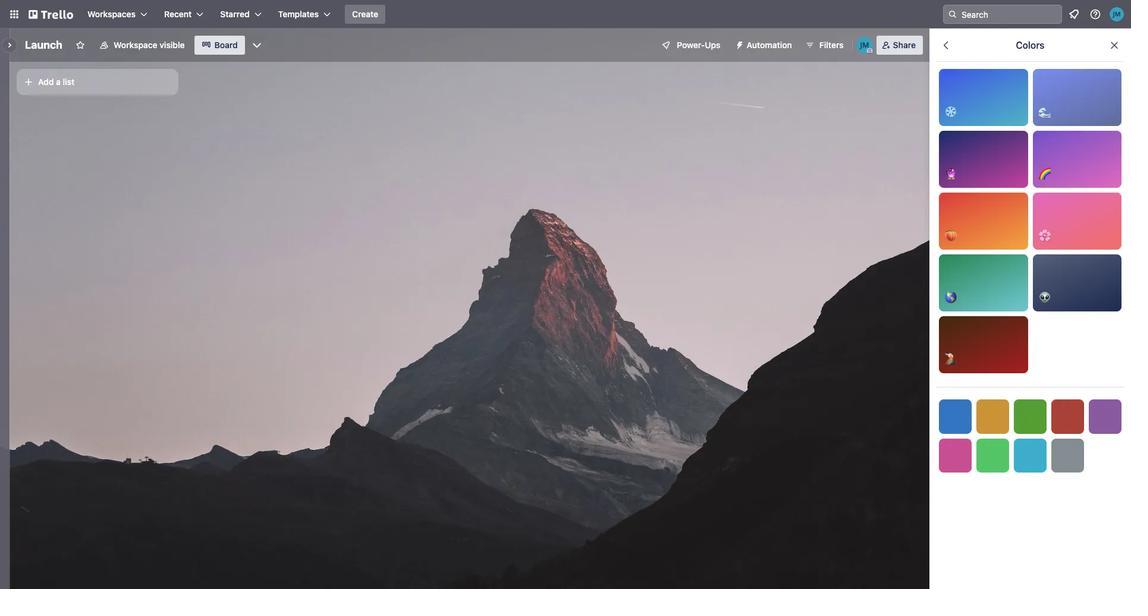 Task type: vqa. For each thing, say whether or not it's contained in the screenshot.
DISABLE
no



Task type: locate. For each thing, give the bounding box(es) containing it.
🌊
[[1039, 106, 1051, 117]]

jeremy miller (jeremymiller198) image right open information menu image
[[1110, 7, 1124, 21]]

share
[[893, 40, 916, 50]]

filters button
[[802, 36, 847, 55]]

🔮
[[945, 168, 957, 179]]

jeremy miller (jeremymiller198) image
[[1110, 7, 1124, 21], [856, 37, 873, 54]]

🌋
[[945, 354, 957, 365]]

0 notifications image
[[1067, 7, 1081, 21]]

1 vertical spatial jeremy miller (jeremymiller198) image
[[856, 37, 873, 54]]

🌸
[[1039, 230, 1051, 241]]

jeremy miller (jeremymiller198) image right filters on the top
[[856, 37, 873, 54]]

a
[[56, 77, 61, 87]]

sm image
[[730, 36, 747, 52]]

Search field
[[958, 5, 1062, 23]]

star or unstar board image
[[76, 40, 85, 50]]

switch to… image
[[8, 8, 20, 20]]

customize views image
[[251, 39, 263, 51]]

board
[[214, 40, 238, 50]]

recent
[[164, 9, 192, 19]]

visible
[[160, 40, 185, 50]]

share button
[[876, 36, 923, 55]]

👽
[[1039, 292, 1051, 303]]

automation
[[747, 40, 792, 50]]

add
[[38, 77, 54, 87]]

ups
[[705, 40, 721, 50]]

1 horizontal spatial jeremy miller (jeremymiller198) image
[[1110, 7, 1124, 21]]

workspace visible button
[[92, 36, 192, 55]]

workspace
[[114, 40, 157, 50]]

0 vertical spatial jeremy miller (jeremymiller198) image
[[1110, 7, 1124, 21]]

power-
[[677, 40, 705, 50]]

🍑
[[945, 230, 957, 241]]

colors
[[1016, 40, 1045, 51]]

workspaces button
[[80, 5, 155, 24]]

back to home image
[[29, 5, 73, 24]]

search image
[[948, 10, 958, 19]]

power-ups button
[[653, 36, 728, 55]]



Task type: describe. For each thing, give the bounding box(es) containing it.
starred button
[[213, 5, 269, 24]]

❄️
[[945, 106, 957, 117]]

this member is an admin of this board. image
[[867, 48, 872, 54]]

🌈
[[1039, 168, 1051, 179]]

templates button
[[271, 5, 338, 24]]

Board name text field
[[19, 36, 68, 55]]

power-ups
[[677, 40, 721, 50]]

add a list
[[38, 77, 74, 87]]

create
[[352, 9, 378, 19]]

list
[[63, 77, 74, 87]]

0 horizontal spatial jeremy miller (jeremymiller198) image
[[856, 37, 873, 54]]

primary element
[[0, 0, 1131, 29]]

recent button
[[157, 5, 211, 24]]

open information menu image
[[1090, 8, 1101, 20]]

🌎
[[945, 292, 957, 303]]

launch
[[25, 39, 62, 51]]

workspaces
[[87, 9, 136, 19]]

starred
[[220, 9, 250, 19]]

workspace visible
[[114, 40, 185, 50]]

templates
[[278, 9, 319, 19]]

automation button
[[730, 36, 799, 55]]

filters
[[819, 40, 844, 50]]

add a list button
[[17, 69, 178, 95]]

create button
[[345, 5, 385, 24]]

board link
[[194, 36, 245, 55]]



